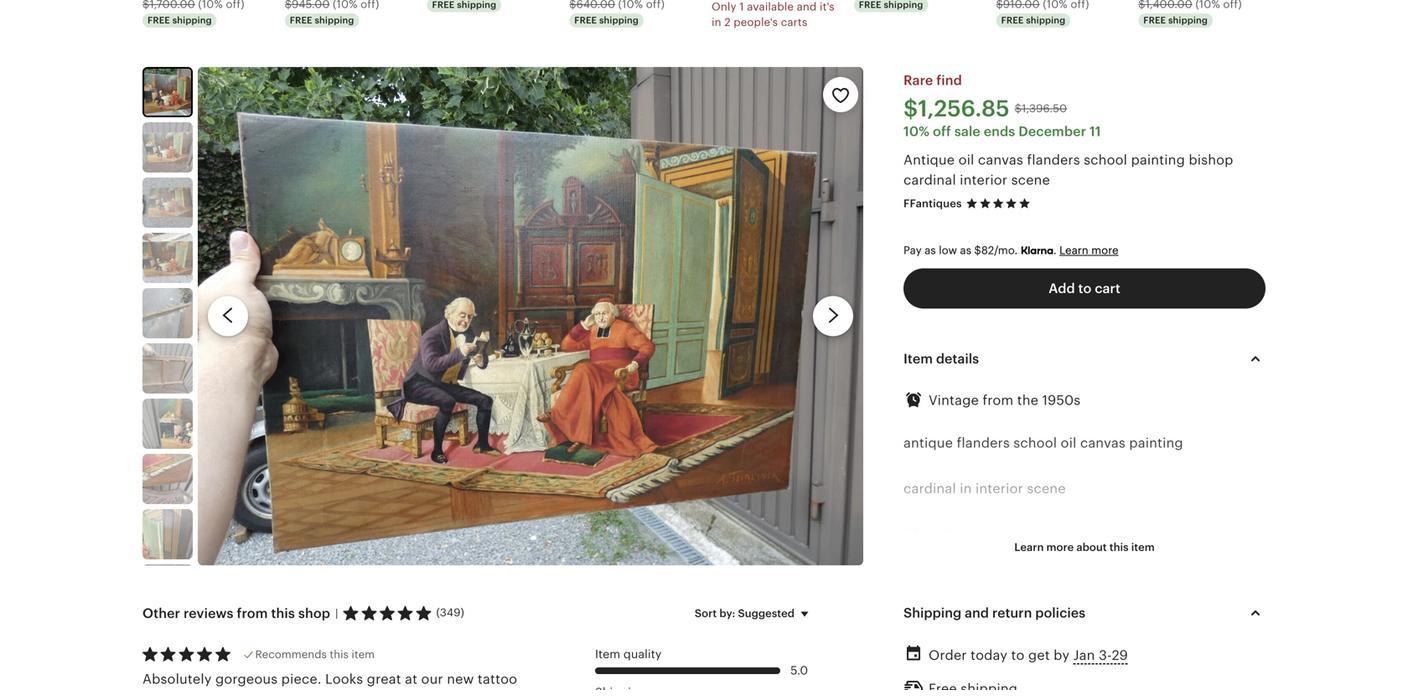 Task type: vqa. For each thing, say whether or not it's contained in the screenshot.
Vintage
yes



Task type: locate. For each thing, give the bounding box(es) containing it.
more left about
[[1047, 542, 1074, 554]]

1 vertical spatial oil
[[1061, 436, 1077, 451]]

0 vertical spatial and
[[797, 1, 817, 13]]

1 vertical spatial learn
[[1015, 542, 1044, 554]]

cardinal down "antique"
[[904, 482, 956, 497]]

learn inside dropdown button
[[1015, 542, 1044, 554]]

cardinal
[[904, 173, 956, 188], [904, 482, 956, 497]]

1 horizontal spatial and
[[965, 606, 989, 621]]

canvas down the ends
[[978, 153, 1024, 168]]

antique oil canvas flanders school painting bishop cardinal image 8 image
[[143, 454, 193, 505]]

free shipping for 4th free shipping link from the right
[[290, 15, 354, 25]]

1 horizontal spatial flanders
[[1027, 153, 1081, 168]]

interior up cm
[[976, 482, 1024, 497]]

oil down "sale"
[[959, 153, 975, 168]]

school down 11
[[1084, 153, 1128, 168]]

sort
[[695, 608, 717, 620]]

0 vertical spatial to
[[1079, 281, 1092, 296]]

0 vertical spatial painting
[[1131, 153, 1186, 168]]

45
[[935, 527, 952, 542]]

ffantiques link
[[904, 197, 962, 210]]

item right about
[[1132, 542, 1155, 554]]

1 vertical spatial in
[[960, 482, 972, 497]]

item left 'quality'
[[595, 648, 621, 661]]

from left the
[[983, 393, 1014, 408]]

available
[[747, 1, 794, 13]]

3 free shipping from the left
[[575, 15, 639, 25]]

5 free shipping link from the left
[[1139, 0, 1266, 30]]

item left details
[[904, 352, 933, 367]]

1 horizontal spatial more
[[1092, 244, 1119, 257]]

0 horizontal spatial and
[[797, 1, 817, 13]]

0 vertical spatial in
[[712, 16, 722, 28]]

$82/mo.
[[975, 244, 1018, 257]]

0 horizontal spatial learn
[[1015, 542, 1044, 554]]

rare
[[904, 73, 933, 88]]

painting inside antique oil canvas flanders school painting bishop cardinal interior scene
[[1131, 153, 1186, 168]]

and left return
[[965, 606, 989, 621]]

0 vertical spatial oil
[[959, 153, 975, 168]]

free for 2nd free shipping link from the right
[[1002, 15, 1024, 25]]

low
[[939, 244, 957, 257]]

1 cardinal from the top
[[904, 173, 956, 188]]

antique oil canvas flanders school painting bishop cardinal image 6 image
[[143, 344, 193, 394]]

rare find
[[904, 73, 962, 88]]

free for 1st free shipping link from the right
[[1144, 15, 1166, 25]]

from right reviews
[[237, 607, 268, 622]]

school down the
[[1014, 436, 1057, 451]]

1 vertical spatial school
[[1014, 436, 1057, 451]]

1 as from the left
[[925, 244, 936, 257]]

2 cardinal from the top
[[904, 482, 956, 497]]

flanders up cardinal in interior scene in the right bottom of the page
[[957, 436, 1010, 451]]

1 shipping from the left
[[172, 15, 212, 25]]

learn right .
[[1060, 244, 1089, 257]]

to left 'cart'
[[1079, 281, 1092, 296]]

to
[[1079, 281, 1092, 296], [1012, 648, 1025, 664]]

cardinal in interior scene
[[904, 482, 1066, 497]]

1 vertical spatial item
[[595, 648, 621, 661]]

free for 1st free shipping link
[[148, 15, 170, 25]]

1 horizontal spatial this
[[330, 649, 349, 661]]

more up 'cart'
[[1092, 244, 1119, 257]]

0 vertical spatial scene
[[1012, 173, 1050, 188]]

1 horizontal spatial as
[[960, 244, 972, 257]]

vintage
[[929, 393, 979, 408]]

antique oil canvas flanders school painting bishop cardinal interior scene
[[904, 153, 1234, 188]]

1 vertical spatial and
[[965, 606, 989, 621]]

cm
[[956, 527, 976, 542]]

$1,396.50
[[1015, 102, 1067, 115]]

2
[[725, 16, 731, 28]]

scene down december
[[1012, 173, 1050, 188]]

1 vertical spatial item
[[352, 649, 375, 661]]

below
[[986, 619, 1026, 634]]

canvas down 1950s
[[1081, 436, 1126, 451]]

absolutely
[[143, 672, 212, 687]]

antique oil canvas flanders school painting bishop cardinal image 9 image
[[143, 510, 193, 560]]

1 vertical spatial more
[[1047, 542, 1074, 554]]

1 vertical spatial cardinal
[[904, 482, 956, 497]]

free shipping for 2nd free shipping link from the right
[[1002, 15, 1066, 25]]

0 vertical spatial this
[[1110, 542, 1129, 554]]

4 free shipping from the left
[[1002, 15, 1066, 25]]

0 horizontal spatial oil
[[959, 153, 975, 168]]

this up the looks
[[330, 649, 349, 661]]

0 vertical spatial item
[[1132, 542, 1155, 554]]

1 horizontal spatial item
[[904, 352, 933, 367]]

1 horizontal spatial item
[[1132, 542, 1155, 554]]

1 horizontal spatial to
[[1079, 281, 1092, 296]]

0 horizontal spatial this
[[271, 607, 295, 622]]

flanders down december
[[1027, 153, 1081, 168]]

canvas inside antique oil canvas flanders school painting bishop cardinal interior scene
[[978, 153, 1024, 168]]

29
[[1112, 648, 1128, 664]]

4 free from the left
[[1002, 15, 1024, 25]]

$1,256.85
[[904, 96, 1010, 121]]

0 vertical spatial from
[[983, 393, 1014, 408]]

3 free from the left
[[575, 15, 597, 25]]

oil down 1950s
[[1061, 436, 1077, 451]]

item quality
[[595, 648, 662, 661]]

1 vertical spatial from
[[237, 607, 268, 622]]

free for 3rd free shipping link from right
[[575, 15, 597, 25]]

learn left about
[[1015, 542, 1044, 554]]

only 1 available and it's in
[[712, 1, 835, 28]]

4 free shipping link from the left
[[996, 0, 1124, 30]]

interior down the ends
[[960, 173, 1008, 188]]

sale
[[955, 124, 981, 139]]

free shipping
[[148, 15, 212, 25], [290, 15, 354, 25], [575, 15, 639, 25], [1002, 15, 1066, 25], [1144, 15, 1208, 25]]

item up the looks
[[352, 649, 375, 661]]

1 horizontal spatial school
[[1084, 153, 1128, 168]]

scene
[[1012, 173, 1050, 188], [1027, 482, 1066, 497]]

policies
[[1036, 606, 1086, 621]]

0 vertical spatial more
[[1092, 244, 1119, 257]]

this left shop
[[271, 607, 295, 622]]

0 horizontal spatial item
[[595, 648, 621, 661]]

1 vertical spatial scene
[[1027, 482, 1066, 497]]

0 horizontal spatial more
[[1047, 542, 1074, 554]]

sort by: suggested
[[695, 608, 795, 620]]

item for item quality
[[595, 648, 621, 661]]

0 vertical spatial interior
[[960, 173, 1008, 188]]

this right about
[[1110, 542, 1129, 554]]

1 free shipping from the left
[[148, 15, 212, 25]]

details
[[936, 352, 979, 367]]

0 vertical spatial item
[[904, 352, 933, 367]]

0 vertical spatial learn
[[1060, 244, 1089, 257]]

antique oil canvas flanders school painting bishop cardinal image 1 image
[[198, 67, 864, 566], [144, 69, 191, 116]]

2 free shipping from the left
[[290, 15, 354, 25]]

by:
[[720, 608, 736, 620]]

1 horizontal spatial oil
[[1061, 436, 1077, 451]]

oil
[[959, 153, 975, 168], [1061, 436, 1077, 451]]

pay as low as $82/mo. klarna . learn more
[[904, 244, 1119, 257]]

free
[[148, 15, 170, 25], [290, 15, 312, 25], [575, 15, 597, 25], [1002, 15, 1024, 25], [1144, 15, 1166, 25]]

and up carts
[[797, 1, 817, 13]]

carts
[[781, 16, 808, 28]]

in left 2 at right top
[[712, 16, 722, 28]]

1 vertical spatial painting
[[1130, 436, 1184, 451]]

item inside dropdown button
[[904, 352, 933, 367]]

painting
[[1131, 153, 1186, 168], [1130, 436, 1184, 451]]

65
[[904, 527, 921, 542]]

gorgeous
[[215, 672, 278, 687]]

flanders
[[1027, 153, 1081, 168], [957, 436, 1010, 451]]

cardinal down antique
[[904, 173, 956, 188]]

this inside dropdown button
[[1110, 542, 1129, 554]]

flanders inside antique oil canvas flanders school painting bishop cardinal interior scene
[[1027, 153, 1081, 168]]

as right low
[[960, 244, 972, 257]]

0 horizontal spatial as
[[925, 244, 936, 257]]

school inside antique oil canvas flanders school painting bishop cardinal interior scene
[[1084, 153, 1128, 168]]

other reviews from this shop
[[143, 607, 330, 622]]

0 horizontal spatial from
[[237, 607, 268, 622]]

5 free shipping from the left
[[1144, 15, 1208, 25]]

at
[[405, 672, 418, 687]]

1950s
[[1043, 393, 1081, 408]]

0 horizontal spatial to
[[1012, 648, 1025, 664]]

0 horizontal spatial canvas
[[978, 153, 1024, 168]]

the
[[1018, 393, 1039, 408]]

december
[[1019, 124, 1087, 139]]

2 free from the left
[[290, 15, 312, 25]]

free shipping link
[[143, 0, 270, 30], [285, 0, 412, 30], [570, 0, 697, 30], [996, 0, 1124, 30], [1139, 0, 1266, 30]]

item
[[1132, 542, 1155, 554], [352, 649, 375, 661]]

11
[[1090, 124, 1101, 139]]

3 free shipping link from the left
[[570, 0, 697, 30]]

1 horizontal spatial canvas
[[1081, 436, 1126, 451]]

(349)
[[436, 607, 465, 620]]

0 vertical spatial flanders
[[1027, 153, 1081, 168]]

interior
[[960, 173, 1008, 188], [976, 482, 1024, 497]]

to left the get
[[1012, 648, 1025, 664]]

add
[[1049, 281, 1075, 296]]

2 horizontal spatial this
[[1110, 542, 1129, 554]]

more inside dropdown button
[[1047, 542, 1074, 554]]

cardinal inside antique oil canvas flanders school painting bishop cardinal interior scene
[[904, 173, 956, 188]]

0 vertical spatial cardinal
[[904, 173, 956, 188]]

antique oil canvas flanders school painting bishop cardinal image 7 image
[[143, 399, 193, 449]]

0 vertical spatial canvas
[[978, 153, 1024, 168]]

canvas
[[978, 153, 1024, 168], [1081, 436, 1126, 451]]

in inside only 1 available and it's in
[[712, 16, 722, 28]]

learn inside pay as low as $82/mo. klarna . learn more
[[1060, 244, 1089, 257]]

1 horizontal spatial learn
[[1060, 244, 1089, 257]]

0 horizontal spatial flanders
[[957, 436, 1010, 451]]

1 vertical spatial to
[[1012, 648, 1025, 664]]

1 vertical spatial this
[[271, 607, 295, 622]]

to inside add to cart button
[[1079, 281, 1092, 296]]

3-
[[1099, 648, 1112, 664]]

0 horizontal spatial school
[[1014, 436, 1057, 451]]

from
[[983, 393, 1014, 408], [237, 607, 268, 622]]

5.0
[[791, 665, 808, 678]]

0 vertical spatial school
[[1084, 153, 1128, 168]]

scene down the antique flanders school oil canvas painting
[[1027, 482, 1066, 497]]

1 horizontal spatial in
[[960, 482, 972, 497]]

this for shop
[[271, 607, 295, 622]]

0 horizontal spatial in
[[712, 16, 722, 28]]

item details button
[[889, 339, 1281, 379]]

$1,256.85 $1,396.50
[[904, 96, 1067, 121]]

pay
[[904, 244, 922, 257]]

5 free from the left
[[1144, 15, 1166, 25]]

as right "pay"
[[925, 244, 936, 257]]

1 horizontal spatial antique oil canvas flanders school painting bishop cardinal image 1 image
[[198, 67, 864, 566]]

1 free from the left
[[148, 15, 170, 25]]

shipping
[[172, 15, 212, 25], [315, 15, 354, 25], [599, 15, 639, 25], [1026, 15, 1066, 25], [1169, 15, 1208, 25]]

klarna
[[1021, 244, 1054, 257]]

vintage from the 1950s
[[929, 393, 1081, 408]]

in up cm
[[960, 482, 972, 497]]

antique
[[904, 436, 953, 451]]



Task type: describe. For each thing, give the bounding box(es) containing it.
reviews
[[184, 607, 234, 622]]

oil inside antique oil canvas flanders school painting bishop cardinal interior scene
[[959, 153, 975, 168]]

0 horizontal spatial antique oil canvas flanders school painting bishop cardinal image 1 image
[[144, 69, 191, 116]]

our
[[421, 672, 443, 687]]

scene inside antique oil canvas flanders school painting bishop cardinal interior scene
[[1012, 173, 1050, 188]]

and inside dropdown button
[[965, 606, 989, 621]]

10% off sale ends december 11
[[904, 124, 1101, 139]]

antique
[[904, 153, 955, 168]]

and inside only 1 available and it's in
[[797, 1, 817, 13]]

today
[[971, 648, 1008, 664]]

suggested
[[738, 608, 795, 620]]

shipping and return policies button
[[889, 594, 1281, 634]]

4 shipping from the left
[[1026, 15, 1066, 25]]

1
[[740, 1, 744, 13]]

antique oil canvas flanders school painting bishop cardinal image 3 image
[[143, 178, 193, 228]]

add to cart button
[[904, 269, 1266, 309]]

it's
[[820, 1, 835, 13]]

about
[[1077, 542, 1107, 554]]

this for item
[[1110, 542, 1129, 554]]

cart
[[1095, 281, 1121, 296]]

looks
[[325, 672, 363, 687]]

piece.
[[281, 672, 322, 687]]

shipping and return policies
[[904, 606, 1086, 621]]

right
[[952, 619, 983, 634]]

ffantiques
[[904, 197, 962, 210]]

return
[[993, 606, 1032, 621]]

shop
[[298, 607, 330, 622]]

order
[[929, 648, 967, 664]]

item inside dropdown button
[[1132, 542, 1155, 554]]

learn more about this item
[[1015, 542, 1155, 554]]

65 x 45 cm
[[904, 527, 976, 542]]

free shipping for 1st free shipping link from the right
[[1144, 15, 1208, 25]]

2 shipping from the left
[[315, 15, 354, 25]]

item details
[[904, 352, 979, 367]]

order today to get by jan 3-29
[[929, 648, 1128, 664]]

learn more button
[[1060, 244, 1119, 257]]

5 shipping from the left
[[1169, 15, 1208, 25]]

free shipping for 1st free shipping link
[[148, 15, 212, 25]]

off
[[933, 124, 951, 139]]

learn more about this item button
[[1002, 533, 1168, 563]]

painting for canvas
[[1130, 436, 1184, 451]]

recommends this item
[[255, 649, 375, 661]]

free shipping for 3rd free shipping link from right
[[575, 15, 639, 25]]

sort by: suggested button
[[682, 597, 828, 632]]

antique oil canvas flanders school painting bishop cardinal image 5 image
[[143, 288, 193, 339]]

absolutely gorgeous piece. looks great at our new tattoo
[[143, 672, 531, 691]]

bishop
[[1189, 153, 1234, 168]]

|
[[335, 608, 338, 620]]

more inside pay as low as $82/mo. klarna . learn more
[[1092, 244, 1119, 257]]

only
[[712, 1, 737, 13]]

0 horizontal spatial item
[[352, 649, 375, 661]]

great
[[367, 672, 401, 687]]

antique oil canvas flanders school painting bishop cardinal image 2 image
[[143, 122, 193, 173]]

antique flanders school oil canvas painting
[[904, 436, 1184, 451]]

signed right below
[[904, 619, 1026, 634]]

1 free shipping link from the left
[[143, 0, 270, 30]]

add to cart
[[1049, 281, 1121, 296]]

free for 4th free shipping link from the right
[[290, 15, 312, 25]]

people's
[[734, 16, 778, 28]]

antique oil canvas flanders school painting bishop cardinal image 4 image
[[143, 233, 193, 283]]

new
[[447, 672, 474, 687]]

2 vertical spatial this
[[330, 649, 349, 661]]

.
[[1054, 244, 1057, 257]]

jan
[[1074, 648, 1095, 664]]

item for item details
[[904, 352, 933, 367]]

signed
[[904, 619, 948, 634]]

by
[[1054, 648, 1070, 664]]

3 shipping from the left
[[599, 15, 639, 25]]

1 vertical spatial canvas
[[1081, 436, 1126, 451]]

find
[[937, 73, 962, 88]]

quality
[[624, 648, 662, 661]]

painting for school
[[1131, 153, 1186, 168]]

10%
[[904, 124, 930, 139]]

antique oil canvas flanders school painting bishop cardinal image 10 image
[[143, 565, 193, 615]]

recommends
[[255, 649, 327, 661]]

jan 3-29 button
[[1074, 644, 1128, 668]]

1 vertical spatial interior
[[976, 482, 1024, 497]]

1 vertical spatial flanders
[[957, 436, 1010, 451]]

1 horizontal spatial from
[[983, 393, 1014, 408]]

interior inside antique oil canvas flanders school painting bishop cardinal interior scene
[[960, 173, 1008, 188]]

shipping
[[904, 606, 962, 621]]

x
[[924, 527, 932, 542]]

other
[[143, 607, 180, 622]]

tattoo
[[478, 672, 517, 687]]

2 free shipping link from the left
[[285, 0, 412, 30]]

2 as from the left
[[960, 244, 972, 257]]

ends
[[984, 124, 1016, 139]]

2 people's carts
[[725, 16, 808, 28]]

get
[[1029, 648, 1050, 664]]



